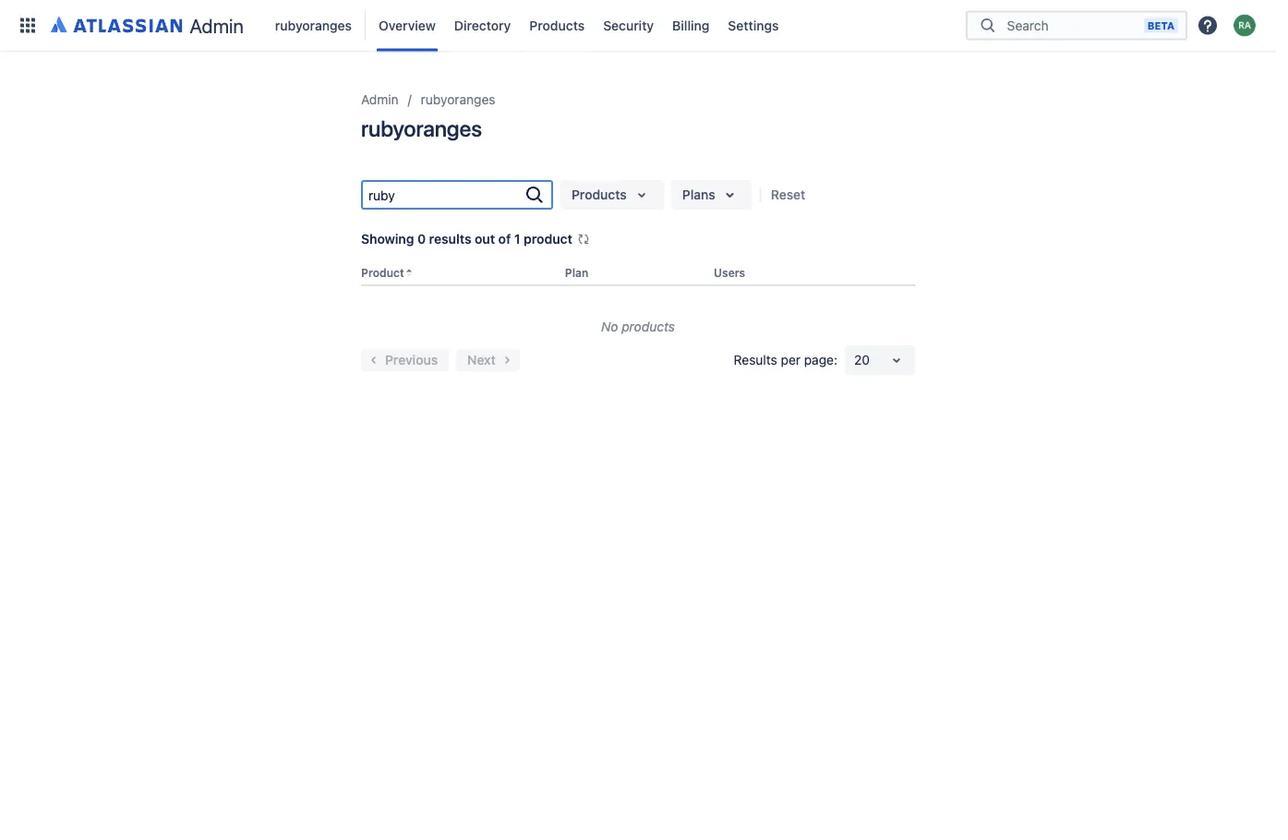 Task type: vqa. For each thing, say whether or not it's contained in the screenshot.
HTTPS://GIULIAAAA.ATLASSIAN.NET associated with Jira Administration
no



Task type: describe. For each thing, give the bounding box(es) containing it.
product
[[361, 266, 404, 279]]

settings link
[[723, 11, 785, 40]]

1 vertical spatial rubyoranges link
[[421, 89, 496, 111]]

1 vertical spatial admin
[[361, 92, 399, 107]]

showing
[[361, 231, 414, 247]]

products link
[[524, 11, 590, 40]]

Search field
[[1002, 9, 1144, 42]]

help icon image
[[1197, 14, 1219, 36]]

search icon image
[[977, 16, 999, 35]]

results
[[429, 231, 472, 247]]

20
[[854, 353, 870, 368]]

billing link
[[667, 11, 715, 40]]

products for products link
[[530, 18, 585, 33]]

2 vertical spatial rubyoranges
[[361, 115, 482, 141]]

results
[[734, 353, 778, 368]]

rubyoranges for the bottommost rubyoranges link
[[421, 92, 496, 107]]

plans
[[682, 187, 716, 202]]

users
[[714, 266, 746, 279]]

product
[[524, 231, 573, 247]]

products for products dropdown button
[[572, 187, 627, 202]]

overview link
[[373, 11, 441, 40]]

out
[[475, 231, 495, 247]]

global navigation element
[[11, 0, 966, 51]]



Task type: locate. For each thing, give the bounding box(es) containing it.
0 vertical spatial rubyoranges
[[275, 18, 352, 33]]

refresh image
[[576, 232, 591, 247]]

no products
[[601, 319, 675, 334]]

account image
[[1234, 14, 1256, 36]]

admin inside global navigation "element"
[[190, 14, 244, 37]]

0 vertical spatial admin
[[190, 14, 244, 37]]

security link
[[598, 11, 660, 40]]

settings
[[728, 18, 779, 33]]

rubyoranges link
[[270, 11, 358, 40], [421, 89, 496, 111]]

0 horizontal spatial admin link
[[44, 11, 251, 40]]

of
[[498, 231, 511, 247]]

reset
[[771, 187, 806, 202]]

overview
[[379, 18, 436, 33]]

0 horizontal spatial admin
[[190, 14, 244, 37]]

0 vertical spatial products
[[530, 18, 585, 33]]

showing 0 results out of 1 product
[[361, 231, 573, 247]]

admin
[[190, 14, 244, 37], [361, 92, 399, 107]]

open image
[[886, 349, 908, 371]]

plans button
[[671, 180, 753, 210]]

atlassian image
[[51, 13, 182, 35], [51, 13, 182, 35]]

products
[[622, 319, 675, 334]]

1 vertical spatial admin link
[[361, 89, 399, 111]]

per
[[781, 353, 801, 368]]

1 vertical spatial rubyoranges
[[421, 92, 496, 107]]

plan
[[565, 266, 589, 279]]

search image
[[524, 184, 546, 206]]

rubyoranges
[[275, 18, 352, 33], [421, 92, 496, 107], [361, 115, 482, 141]]

security
[[603, 18, 654, 33]]

no
[[601, 319, 618, 334]]

reset button
[[762, 180, 817, 210]]

0 vertical spatial admin link
[[44, 11, 251, 40]]

1 vertical spatial products
[[572, 187, 627, 202]]

products inside products dropdown button
[[572, 187, 627, 202]]

products up refresh image
[[572, 187, 627, 202]]

1 horizontal spatial rubyoranges link
[[421, 89, 496, 111]]

beta
[[1148, 19, 1175, 31]]

results per page:
[[734, 353, 838, 368]]

products
[[530, 18, 585, 33], [572, 187, 627, 202]]

0 vertical spatial rubyoranges link
[[270, 11, 358, 40]]

previous image
[[363, 349, 385, 371]]

rubyoranges inside rubyoranges link
[[275, 18, 352, 33]]

Search text field
[[363, 182, 524, 208]]

admin banner
[[0, 0, 1276, 52]]

1 horizontal spatial admin
[[361, 92, 399, 107]]

billing
[[673, 18, 710, 33]]

1
[[514, 231, 520, 247]]

directory link
[[449, 11, 517, 40]]

page:
[[804, 353, 838, 368]]

admin link
[[44, 11, 251, 40], [361, 89, 399, 111]]

products button
[[561, 180, 664, 210]]

0 horizontal spatial rubyoranges link
[[270, 11, 358, 40]]

products left security
[[530, 18, 585, 33]]

next image
[[496, 349, 518, 371]]

rubyoranges link inside global navigation "element"
[[270, 11, 358, 40]]

0
[[417, 231, 426, 247]]

rubyoranges for rubyoranges link inside global navigation "element"
[[275, 18, 352, 33]]

appswitcher icon image
[[17, 14, 39, 36]]

1 horizontal spatial admin link
[[361, 89, 399, 111]]

products inside products link
[[530, 18, 585, 33]]

directory
[[454, 18, 511, 33]]



